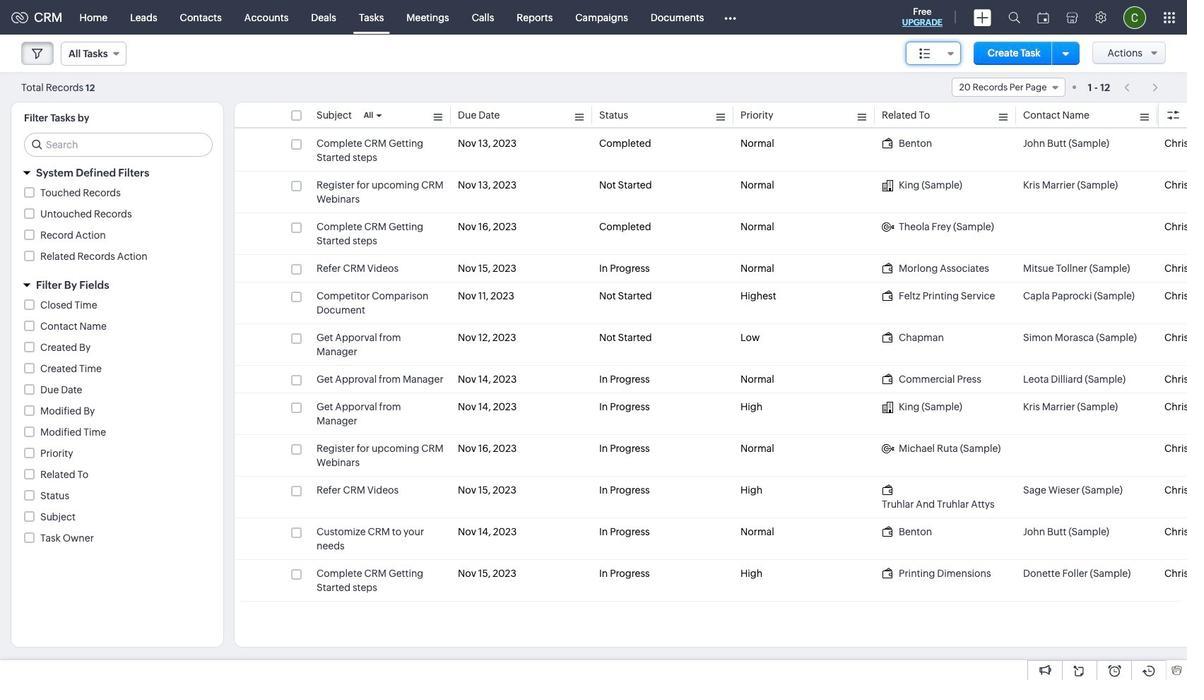Task type: describe. For each thing, give the bounding box(es) containing it.
create menu image
[[974, 9, 992, 26]]

size image
[[919, 47, 931, 60]]

search element
[[1000, 0, 1029, 35]]

calendar image
[[1038, 12, 1050, 23]]

create menu element
[[965, 0, 1000, 34]]

none field 'size'
[[906, 42, 961, 65]]

logo image
[[11, 12, 28, 23]]

profile image
[[1124, 6, 1146, 29]]



Task type: vqa. For each thing, say whether or not it's contained in the screenshot.
the left NEW
no



Task type: locate. For each thing, give the bounding box(es) containing it.
None field
[[61, 42, 126, 66], [906, 42, 961, 65], [952, 78, 1065, 97], [61, 42, 126, 66], [952, 78, 1065, 97]]

row group
[[235, 130, 1187, 602]]

profile element
[[1115, 0, 1155, 34]]

navigation
[[1117, 77, 1166, 98]]

Other Modules field
[[716, 6, 746, 29]]

search image
[[1009, 11, 1021, 23]]

Search text field
[[25, 134, 212, 156]]



